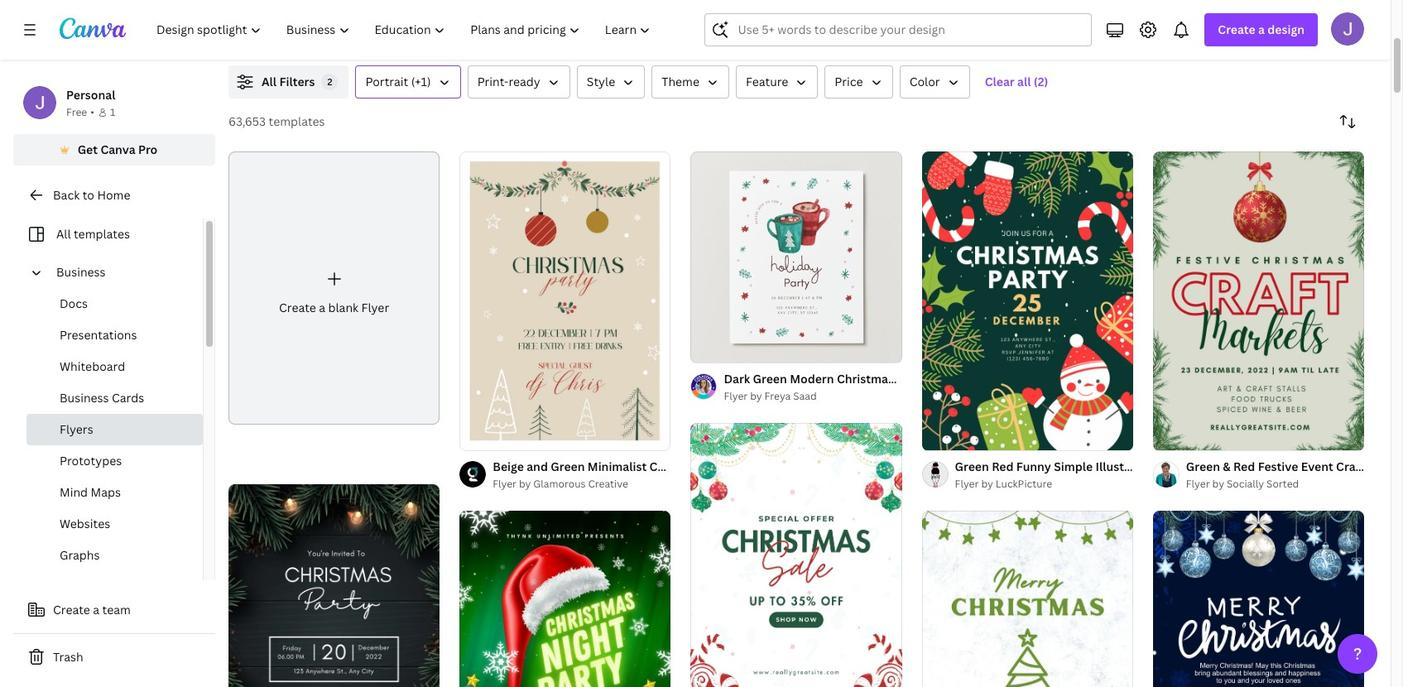 Task type: describe. For each thing, give the bounding box(es) containing it.
graphs
[[60, 548, 100, 563]]

business cards
[[60, 390, 144, 406]]

style button
[[577, 65, 645, 99]]

flyer by glamorous creative link
[[493, 476, 671, 493]]

easy to create and customize
[[336, 27, 500, 43]]

fast and free standard shipping
[[852, 27, 1029, 43]]

glamorous
[[534, 477, 586, 491]]

fast
[[852, 27, 875, 43]]

flyer right eve
[[953, 371, 982, 387]]

1 for 1
[[110, 105, 115, 119]]

personal
[[66, 87, 115, 103]]

2 filter options selected element
[[322, 74, 338, 90]]

party for christmas
[[710, 459, 740, 475]]

create a blank flyer
[[279, 300, 389, 316]]

business for business
[[56, 264, 106, 280]]

blue and white decoration christmas greeting flyer portrait image
[[1154, 511, 1365, 687]]

maps
[[91, 485, 121, 500]]

by inside the dark green modern christmas eve party flyer flyer by freya saad
[[751, 389, 763, 404]]

create a team
[[53, 602, 131, 618]]

saad
[[794, 389, 817, 404]]

flyer left socially
[[1187, 477, 1211, 491]]

team
[[102, 602, 131, 618]]

presentations
[[60, 327, 137, 343]]

get
[[78, 142, 98, 157]]

create a design
[[1219, 22, 1305, 37]]

christmas inside beige and green minimalist christmas party flyer flyer by glamorous creative
[[650, 459, 707, 475]]

print-ready button
[[468, 65, 571, 99]]

price button
[[825, 65, 893, 99]]

flyer by socially sorted
[[1187, 477, 1300, 491]]

clear all (2) button
[[977, 65, 1057, 99]]

create for create a blank flyer
[[279, 300, 316, 316]]

Sort by button
[[1332, 105, 1365, 138]]

1 of 2 link
[[691, 152, 903, 363]]

63,653 templates
[[229, 113, 325, 129]]

sorted
[[1267, 477, 1300, 491]]

eco-conscious, high-quality prints
[[579, 27, 772, 43]]

pro
[[138, 142, 158, 157]]

Search search field
[[738, 14, 1082, 46]]

green white minimalist merry christmas flyer portrait image
[[922, 511, 1134, 687]]

whiteboard link
[[27, 351, 203, 383]]

create a blank flyer element
[[229, 152, 440, 425]]

templates for all templates
[[74, 226, 130, 242]]

dark
[[724, 371, 751, 387]]

clear
[[985, 74, 1015, 89]]

beige and green minimalist christmas party flyer flyer by glamorous creative
[[493, 459, 771, 491]]

theme button
[[652, 65, 730, 99]]

design
[[1268, 22, 1305, 37]]

by inside "flyer by socially sorted" link
[[1213, 477, 1225, 491]]

whiteboard
[[60, 359, 125, 374]]

prototypes
[[60, 453, 122, 469]]

create
[[380, 27, 415, 43]]

presentations link
[[27, 320, 203, 351]]

create a blank flyer link
[[229, 152, 440, 425]]

by inside the flyer by luckpicture link
[[982, 477, 994, 491]]

blank
[[328, 300, 359, 316]]

1 vertical spatial dark green modern christmas eve party flyer image
[[229, 485, 440, 687]]

eve
[[897, 371, 918, 387]]

home
[[97, 187, 130, 203]]

free
[[66, 105, 87, 119]]

green & red festive event craft markets christmas flyer portrait image
[[1154, 152, 1365, 450]]

1 of 2
[[703, 343, 726, 356]]

feature
[[746, 74, 789, 89]]

back to home link
[[13, 179, 215, 212]]

minimalist
[[588, 459, 647, 475]]

websites
[[60, 516, 110, 532]]

shipping
[[981, 27, 1029, 43]]

trash
[[53, 649, 83, 665]]

by inside beige and green minimalist christmas party flyer flyer by glamorous creative
[[519, 477, 531, 491]]

customer
[[1108, 27, 1164, 43]]

0 horizontal spatial 2
[[327, 75, 333, 88]]

business for business cards
[[60, 390, 109, 406]]

print-ready
[[478, 74, 541, 89]]

customer happiness guarantee
[[1108, 27, 1284, 43]]

socially
[[1228, 477, 1265, 491]]

flyer by socially sorted link
[[1187, 476, 1365, 493]]

style
[[587, 74, 616, 89]]

docs link
[[27, 288, 203, 320]]

quality
[[696, 27, 736, 43]]

to for back
[[83, 187, 94, 203]]

all
[[1018, 74, 1032, 89]]

freya
[[765, 389, 791, 404]]

flyers
[[60, 422, 93, 437]]

0 vertical spatial dark green modern christmas eve party flyer image
[[691, 152, 903, 363]]

63,653
[[229, 113, 266, 129]]

all templates
[[56, 226, 130, 242]]

mind maps
[[60, 485, 121, 500]]

create for create a team
[[53, 602, 90, 618]]

green inside beige and green minimalist christmas party flyer flyer by glamorous creative
[[551, 459, 585, 475]]

get canva pro
[[78, 142, 158, 157]]

back
[[53, 187, 80, 203]]

a for blank
[[319, 300, 326, 316]]



Task type: locate. For each thing, give the bounding box(es) containing it.
theme
[[662, 74, 700, 89]]

1 vertical spatial 1
[[703, 343, 708, 356]]

1 vertical spatial party
[[710, 459, 740, 475]]

1 horizontal spatial dark green modern christmas eve party flyer image
[[691, 152, 903, 363]]

customize
[[442, 27, 500, 43]]

and inside beige and green minimalist christmas party flyer flyer by glamorous creative
[[527, 459, 548, 475]]

all left filters
[[262, 74, 277, 89]]

1 horizontal spatial christmas
[[837, 371, 895, 387]]

(+1)
[[411, 74, 431, 89]]

high-
[[667, 27, 696, 43]]

1 horizontal spatial create
[[279, 300, 316, 316]]

1
[[110, 105, 115, 119], [703, 343, 708, 356]]

green up glamorous
[[551, 459, 585, 475]]

get canva pro button
[[13, 134, 215, 166]]

free
[[902, 27, 924, 43]]

1 vertical spatial create
[[279, 300, 316, 316]]

all templates link
[[23, 219, 193, 250]]

0 vertical spatial 2
[[327, 75, 333, 88]]

conscious,
[[605, 27, 665, 43]]

1 vertical spatial all
[[56, 226, 71, 242]]

beige
[[493, 459, 524, 475]]

color button
[[900, 65, 971, 99]]

creative
[[588, 477, 629, 491]]

standard
[[927, 27, 978, 43]]

christmas
[[837, 371, 895, 387], [650, 459, 707, 475]]

and for fast and free standard shipping
[[878, 27, 899, 43]]

flyer by luckpicture
[[956, 477, 1053, 491]]

•
[[90, 105, 94, 119]]

0 vertical spatial all
[[262, 74, 277, 89]]

0 vertical spatial christmas
[[837, 371, 895, 387]]

flyer down the dark
[[724, 389, 748, 404]]

1 vertical spatial christmas
[[650, 459, 707, 475]]

0 horizontal spatial all
[[56, 226, 71, 242]]

clear all (2)
[[985, 74, 1049, 89]]

(2)
[[1034, 74, 1049, 89]]

0 horizontal spatial to
[[83, 187, 94, 203]]

create inside dropdown button
[[1219, 22, 1256, 37]]

1 vertical spatial a
[[319, 300, 326, 316]]

feature button
[[736, 65, 819, 99]]

by down beige
[[519, 477, 531, 491]]

templates down filters
[[269, 113, 325, 129]]

and
[[418, 27, 440, 43], [878, 27, 899, 43], [527, 459, 548, 475]]

green red funny simple illustrated christmas party invitation flyer image
[[922, 152, 1134, 450]]

prints
[[739, 27, 772, 43]]

back to home
[[53, 187, 130, 203]]

easy
[[336, 27, 362, 43]]

modern
[[790, 371, 835, 387]]

1 for 1 of 2
[[703, 343, 708, 356]]

1 horizontal spatial all
[[262, 74, 277, 89]]

of
[[710, 343, 719, 356]]

portrait
[[366, 74, 409, 89]]

and for beige and green minimalist christmas party flyer flyer by glamorous creative
[[527, 459, 548, 475]]

1 horizontal spatial a
[[319, 300, 326, 316]]

flyer by luckpicture link
[[956, 476, 1134, 493]]

color
[[910, 74, 941, 89]]

green christmas party flyer image
[[460, 511, 671, 687]]

flyer by freya saad link
[[724, 389, 903, 405]]

portrait (+1) button
[[356, 65, 461, 99]]

christmas inside the dark green modern christmas eve party flyer flyer by freya saad
[[837, 371, 895, 387]]

dark green modern christmas eve party flyer image
[[691, 152, 903, 363], [229, 485, 440, 687]]

1 horizontal spatial party
[[920, 371, 951, 387]]

1 horizontal spatial 2
[[721, 343, 726, 356]]

business up docs
[[56, 264, 106, 280]]

canva
[[101, 142, 136, 157]]

all
[[262, 74, 277, 89], [56, 226, 71, 242]]

flyer
[[362, 300, 389, 316], [953, 371, 982, 387], [724, 389, 748, 404], [743, 459, 771, 475], [493, 477, 517, 491], [956, 477, 979, 491], [1187, 477, 1211, 491]]

1 vertical spatial green
[[551, 459, 585, 475]]

by left socially
[[1213, 477, 1225, 491]]

create inside button
[[53, 602, 90, 618]]

0 vertical spatial a
[[1259, 22, 1266, 37]]

and left 'free'
[[878, 27, 899, 43]]

and up glamorous
[[527, 459, 548, 475]]

0 horizontal spatial create
[[53, 602, 90, 618]]

0 vertical spatial business
[[56, 264, 106, 280]]

0 horizontal spatial christmas
[[650, 459, 707, 475]]

2 right filters
[[327, 75, 333, 88]]

christmas left eve
[[837, 371, 895, 387]]

luckpicture
[[996, 477, 1053, 491]]

2 horizontal spatial a
[[1259, 22, 1266, 37]]

party for eve
[[920, 371, 951, 387]]

a
[[1259, 22, 1266, 37], [319, 300, 326, 316], [93, 602, 99, 618]]

by left freya
[[751, 389, 763, 404]]

green and red watercolor christmas sale flyer image
[[691, 423, 903, 687]]

top level navigation element
[[146, 13, 666, 46]]

by
[[751, 389, 763, 404], [519, 477, 531, 491], [982, 477, 994, 491], [1213, 477, 1225, 491]]

0 horizontal spatial dark green modern christmas eve party flyer image
[[229, 485, 440, 687]]

jacob simon image
[[1332, 12, 1365, 46]]

1 right •
[[110, 105, 115, 119]]

1 horizontal spatial 1
[[703, 343, 708, 356]]

0 horizontal spatial green
[[551, 459, 585, 475]]

1 vertical spatial business
[[60, 390, 109, 406]]

green inside the dark green modern christmas eve party flyer flyer by freya saad
[[753, 371, 788, 387]]

0 horizontal spatial 1
[[110, 105, 115, 119]]

prototypes link
[[27, 446, 203, 477]]

1 left 'of'
[[703, 343, 708, 356]]

all filters
[[262, 74, 315, 89]]

0 vertical spatial to
[[365, 27, 377, 43]]

filters
[[279, 74, 315, 89]]

a left blank
[[319, 300, 326, 316]]

all down back
[[56, 226, 71, 242]]

portrait (+1)
[[366, 74, 431, 89]]

0 horizontal spatial a
[[93, 602, 99, 618]]

templates for 63,653 templates
[[269, 113, 325, 129]]

a inside create a team button
[[93, 602, 99, 618]]

eco-
[[579, 27, 605, 43]]

a for team
[[93, 602, 99, 618]]

graphs link
[[27, 540, 203, 572]]

a inside create a blank flyer element
[[319, 300, 326, 316]]

0 vertical spatial templates
[[269, 113, 325, 129]]

mind
[[60, 485, 88, 500]]

1 vertical spatial templates
[[74, 226, 130, 242]]

0 horizontal spatial templates
[[74, 226, 130, 242]]

dark green modern christmas eve party flyer flyer by freya saad
[[724, 371, 982, 404]]

2 vertical spatial create
[[53, 602, 90, 618]]

1 horizontal spatial templates
[[269, 113, 325, 129]]

to right easy
[[365, 27, 377, 43]]

2 right 'of'
[[721, 343, 726, 356]]

dark green modern christmas eve party flyer link
[[724, 370, 982, 389]]

to for easy
[[365, 27, 377, 43]]

flyer down freya
[[743, 459, 771, 475]]

2 horizontal spatial create
[[1219, 22, 1256, 37]]

None search field
[[705, 13, 1093, 46]]

flyer right blank
[[362, 300, 389, 316]]

0 vertical spatial green
[[753, 371, 788, 387]]

2
[[327, 75, 333, 88], [721, 343, 726, 356]]

1 horizontal spatial green
[[753, 371, 788, 387]]

to right back
[[83, 187, 94, 203]]

0 vertical spatial party
[[920, 371, 951, 387]]

beige and green minimalist christmas party flyer image
[[460, 152, 671, 450]]

a left team
[[93, 602, 99, 618]]

guarantee
[[1227, 27, 1284, 43]]

free •
[[66, 105, 94, 119]]

0 vertical spatial create
[[1219, 22, 1256, 37]]

business up the flyers
[[60, 390, 109, 406]]

all for all templates
[[56, 226, 71, 242]]

a for design
[[1259, 22, 1266, 37]]

create for create a design
[[1219, 22, 1256, 37]]

business inside "link"
[[56, 264, 106, 280]]

docs
[[60, 296, 88, 311]]

1 horizontal spatial to
[[365, 27, 377, 43]]

a inside create a design dropdown button
[[1259, 22, 1266, 37]]

websites link
[[27, 509, 203, 540]]

flyer down beige
[[493, 477, 517, 491]]

1 horizontal spatial and
[[527, 459, 548, 475]]

business
[[56, 264, 106, 280], [60, 390, 109, 406]]

ready
[[509, 74, 541, 89]]

and right create
[[418, 27, 440, 43]]

templates
[[269, 113, 325, 129], [74, 226, 130, 242]]

to
[[365, 27, 377, 43], [83, 187, 94, 203]]

0 horizontal spatial party
[[710, 459, 740, 475]]

templates down the back to home
[[74, 226, 130, 242]]

mind maps link
[[27, 477, 203, 509]]

print-
[[478, 74, 509, 89]]

cards
[[112, 390, 144, 406]]

all for all filters
[[262, 74, 277, 89]]

party inside beige and green minimalist christmas party flyer flyer by glamorous creative
[[710, 459, 740, 475]]

create
[[1219, 22, 1256, 37], [279, 300, 316, 316], [53, 602, 90, 618]]

by left luckpicture
[[982, 477, 994, 491]]

christmas right minimalist
[[650, 459, 707, 475]]

0 horizontal spatial and
[[418, 27, 440, 43]]

0 vertical spatial 1
[[110, 105, 115, 119]]

flyer left luckpicture
[[956, 477, 979, 491]]

2 horizontal spatial and
[[878, 27, 899, 43]]

party inside the dark green modern christmas eve party flyer flyer by freya saad
[[920, 371, 951, 387]]

price
[[835, 74, 864, 89]]

1 vertical spatial to
[[83, 187, 94, 203]]

trash link
[[13, 641, 215, 674]]

a left design
[[1259, 22, 1266, 37]]

party
[[920, 371, 951, 387], [710, 459, 740, 475]]

1 vertical spatial 2
[[721, 343, 726, 356]]

2 vertical spatial a
[[93, 602, 99, 618]]

green up freya
[[753, 371, 788, 387]]



Task type: vqa. For each thing, say whether or not it's contained in the screenshot.
left plan
no



